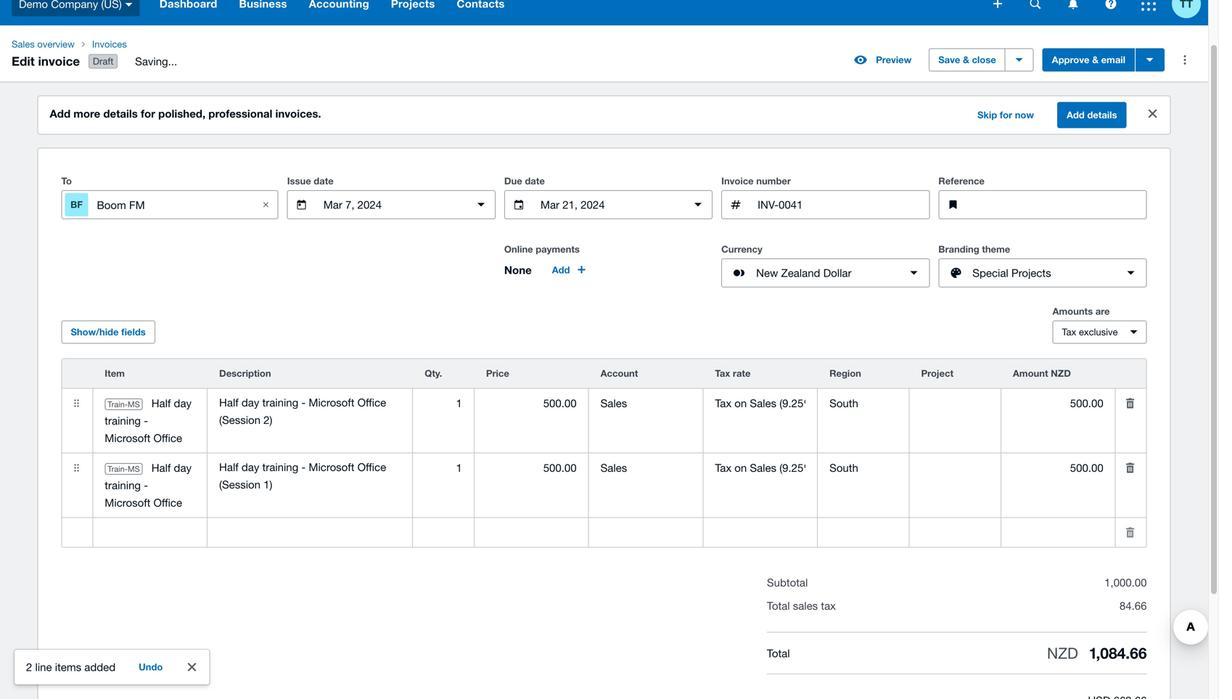 Task type: locate. For each thing, give the bounding box(es) containing it.
nzd right amount
[[1051, 368, 1071, 379]]

1 horizontal spatial svg image
[[1069, 0, 1079, 9]]

& for email
[[1093, 54, 1099, 65]]

are
[[1096, 306, 1110, 317]]

add for add details
[[1067, 109, 1085, 121]]

more line item options element
[[1116, 359, 1147, 388]]

0 vertical spatial -
[[144, 414, 148, 427]]

2 microsoft from the top
[[105, 496, 151, 509]]

0 vertical spatial close image
[[1149, 109, 1158, 118]]

tax
[[821, 599, 836, 612]]

1 horizontal spatial tax
[[1063, 326, 1077, 338]]

1 vertical spatial total
[[767, 647, 790, 660]]

2 drag and drop line image from the top
[[62, 453, 91, 483]]

tax exclusive button
[[1053, 321, 1147, 344]]

half
[[152, 397, 171, 410], [152, 461, 171, 474]]

1 horizontal spatial close button
[[1139, 99, 1168, 128]]

special
[[973, 267, 1009, 279]]

details inside button
[[1088, 109, 1118, 121]]

remove image for half day training - microsoft office (session 1) text field
[[1116, 453, 1145, 483]]

0 horizontal spatial add
[[50, 107, 71, 120]]

fields
[[121, 326, 146, 338]]

tax inside popup button
[[1063, 326, 1077, 338]]

train- for half day training - microsoft office (session 1) text field
[[108, 464, 128, 474]]

2 train-ms from the top
[[108, 464, 140, 474]]

ms
[[128, 400, 140, 409], [128, 464, 140, 474]]

half for half day training - microsoft office (session 2) text field
[[152, 397, 171, 410]]

add more details for polished, professional invoices.
[[50, 107, 321, 120]]

invoice number element
[[722, 190, 930, 219]]

1 vertical spatial half day training - microsoft office
[[105, 461, 192, 509]]

1 vertical spatial microsoft
[[105, 496, 151, 509]]

2 svg image from the left
[[1069, 0, 1079, 9]]

0 vertical spatial day
[[174, 397, 192, 410]]

train- for half day training - microsoft office (session 2) text field
[[108, 400, 128, 409]]

Invoice number text field
[[757, 191, 930, 219]]

microsoft
[[105, 432, 151, 444], [105, 496, 151, 509]]

tax inside "invoice line item list" element
[[715, 368, 731, 379]]

0 vertical spatial half
[[152, 397, 171, 410]]

0 vertical spatial microsoft
[[105, 432, 151, 444]]

& left email
[[1093, 54, 1099, 65]]

svg image
[[994, 0, 1003, 8], [1069, 0, 1079, 9], [1142, 0, 1157, 11]]

close image
[[188, 663, 196, 672]]

total
[[767, 599, 790, 612], [767, 647, 790, 660]]

skip for now button
[[969, 104, 1043, 127]]

2 date from the left
[[525, 175, 545, 187]]

half day training - microsoft office for drag and drop line image associated with half day training - microsoft office (session 2) text field
[[105, 397, 192, 444]]

0 vertical spatial train-ms
[[108, 400, 140, 409]]

show/hide fields button
[[61, 321, 155, 344]]

show/hide
[[71, 326, 119, 338]]

1 horizontal spatial close image
[[1149, 109, 1158, 118]]

- for half day training - microsoft office (session 1) text field
[[144, 479, 148, 492]]

2 half from the top
[[152, 461, 171, 474]]

& right save
[[963, 54, 970, 65]]

close button inside the 2 line items added status
[[177, 653, 206, 682]]

1 vertical spatial half
[[152, 461, 171, 474]]

2 day from the top
[[174, 461, 192, 474]]

0 vertical spatial train-
[[108, 400, 128, 409]]

details right more
[[103, 107, 138, 120]]

1 vertical spatial office
[[154, 496, 182, 509]]

branding
[[939, 244, 980, 255]]

save
[[939, 54, 961, 65]]

remove image for half day training - microsoft office (session 2) text field
[[1116, 389, 1145, 418]]

draft
[[93, 56, 113, 67]]

1 drag and drop line image from the top
[[62, 389, 91, 418]]

microsoft for half day training - microsoft office (session 1) text field
[[105, 496, 151, 509]]

1 total from the top
[[767, 599, 790, 612]]

due date
[[505, 175, 545, 187]]

close button right 'add details'
[[1139, 99, 1168, 128]]

0 vertical spatial half day training - microsoft office
[[105, 397, 192, 444]]

ms for half day training - microsoft office (session 1) text field
[[128, 464, 140, 474]]

date right issue
[[314, 175, 334, 187]]

date
[[314, 175, 334, 187], [525, 175, 545, 187]]

amounts are
[[1053, 306, 1110, 317]]

1 - from the top
[[144, 414, 148, 427]]

1 train-ms from the top
[[108, 400, 140, 409]]

project
[[922, 368, 954, 379]]

1 vertical spatial -
[[144, 479, 148, 492]]

0 vertical spatial training
[[105, 414, 141, 427]]

2 & from the left
[[1093, 54, 1099, 65]]

0 horizontal spatial tax
[[715, 368, 731, 379]]

saving...
[[135, 55, 177, 68]]

remove image down 'more line item options' element
[[1116, 389, 1145, 418]]

add right now
[[1067, 109, 1085, 121]]

1 training from the top
[[105, 414, 141, 427]]

new zealand dollar button
[[722, 259, 930, 288]]

1 horizontal spatial &
[[1093, 54, 1099, 65]]

add details
[[1067, 109, 1118, 121]]

online
[[505, 244, 533, 255]]

remove image
[[1116, 389, 1145, 418], [1116, 453, 1145, 483]]

0 horizontal spatial close image
[[252, 190, 281, 219]]

2 remove image from the top
[[1116, 453, 1145, 483]]

2 horizontal spatial svg image
[[1142, 0, 1157, 11]]

sales overview
[[12, 38, 75, 50]]

tax left rate
[[715, 368, 731, 379]]

2 office from the top
[[154, 496, 182, 509]]

training for half day training - microsoft office (session 1) text field's drag and drop line image
[[105, 479, 141, 492]]

1 horizontal spatial svg image
[[1031, 0, 1041, 9]]

0 vertical spatial close button
[[1139, 99, 1168, 128]]

& for close
[[963, 54, 970, 65]]

payments
[[536, 244, 580, 255]]

0 vertical spatial nzd
[[1051, 368, 1071, 379]]

for left polished, at the top left of the page
[[141, 107, 155, 120]]

add for add more details for polished, professional invoices.
[[50, 107, 71, 120]]

1 vertical spatial ms
[[128, 464, 140, 474]]

2 half day training - microsoft office from the top
[[105, 461, 192, 509]]

1 date from the left
[[314, 175, 334, 187]]

2 train- from the top
[[108, 464, 128, 474]]

1 half from the top
[[152, 397, 171, 410]]

close button right undo button
[[177, 653, 206, 682]]

close button
[[1139, 99, 1168, 128], [177, 653, 206, 682]]

for
[[141, 107, 155, 120], [1000, 109, 1013, 121]]

1 vertical spatial train-ms
[[108, 464, 140, 474]]

none text field inside "invoice line item list" element
[[208, 519, 413, 546]]

0 horizontal spatial svg image
[[994, 0, 1003, 8]]

0 horizontal spatial date
[[314, 175, 334, 187]]

close
[[972, 54, 997, 65]]

2 total from the top
[[767, 647, 790, 660]]

add
[[50, 107, 71, 120], [1067, 109, 1085, 121], [552, 264, 570, 276]]

Issue date text field
[[322, 191, 461, 219]]

1 day from the top
[[174, 397, 192, 410]]

1 horizontal spatial date
[[525, 175, 545, 187]]

None text field
[[208, 519, 413, 546]]

1 half day training - microsoft office from the top
[[105, 397, 192, 444]]

amounts
[[1053, 306, 1093, 317]]

preview button
[[846, 48, 921, 72]]

tax down amounts
[[1063, 326, 1077, 338]]

1 horizontal spatial for
[[1000, 109, 1013, 121]]

details down email
[[1088, 109, 1118, 121]]

&
[[963, 54, 970, 65], [1093, 54, 1099, 65]]

1 ms from the top
[[128, 400, 140, 409]]

total down total sales tax
[[767, 647, 790, 660]]

1 vertical spatial nzd
[[1048, 644, 1079, 662]]

1 vertical spatial day
[[174, 461, 192, 474]]

office for half day training - microsoft office (session 2) text field
[[154, 432, 182, 444]]

1 vertical spatial close button
[[177, 653, 206, 682]]

nzd left the 1,084.66
[[1048, 644, 1079, 662]]

1 horizontal spatial add
[[552, 264, 570, 276]]

svg image
[[1031, 0, 1041, 9], [1106, 0, 1117, 9], [125, 3, 133, 6]]

None field
[[413, 390, 474, 417], [475, 390, 589, 417], [589, 390, 703, 417], [704, 390, 818, 417], [818, 390, 909, 417], [1002, 390, 1116, 417], [413, 454, 474, 482], [475, 454, 589, 482], [589, 454, 703, 482], [704, 454, 818, 482], [818, 454, 909, 482], [910, 454, 1001, 482], [1002, 454, 1116, 482], [93, 519, 207, 546], [413, 519, 474, 546], [475, 519, 589, 546], [1002, 519, 1116, 546], [413, 390, 474, 417], [475, 390, 589, 417], [589, 390, 703, 417], [704, 390, 818, 417], [818, 390, 909, 417], [1002, 390, 1116, 417], [413, 454, 474, 482], [475, 454, 589, 482], [589, 454, 703, 482], [704, 454, 818, 482], [818, 454, 909, 482], [910, 454, 1001, 482], [1002, 454, 1116, 482], [93, 519, 207, 546], [413, 519, 474, 546], [475, 519, 589, 546], [1002, 519, 1116, 546]]

2 - from the top
[[144, 479, 148, 492]]

approve & email
[[1052, 54, 1126, 65]]

remove image up remove image
[[1116, 453, 1145, 483]]

1 & from the left
[[963, 54, 970, 65]]

0 vertical spatial tax
[[1063, 326, 1077, 338]]

1 vertical spatial drag and drop line image
[[62, 453, 91, 483]]

train-ms for drag and drop line image associated with half day training - microsoft office (session 2) text field
[[108, 400, 140, 409]]

line
[[35, 661, 52, 673]]

undo button
[[130, 656, 172, 679]]

2 training from the top
[[105, 479, 141, 492]]

0 vertical spatial drag and drop line image
[[62, 389, 91, 418]]

close image
[[1149, 109, 1158, 118], [252, 190, 281, 219]]

train-ms
[[108, 400, 140, 409], [108, 464, 140, 474]]

details
[[103, 107, 138, 120], [1088, 109, 1118, 121]]

- for half day training - microsoft office (session 2) text field
[[144, 414, 148, 427]]

1 vertical spatial tax
[[715, 368, 731, 379]]

for left now
[[1000, 109, 1013, 121]]

1 microsoft from the top
[[105, 432, 151, 444]]

rate
[[733, 368, 751, 379]]

Due date text field
[[539, 191, 678, 219]]

1 vertical spatial train-
[[108, 464, 128, 474]]

0 vertical spatial remove image
[[1116, 389, 1145, 418]]

0 horizontal spatial &
[[963, 54, 970, 65]]

2 ms from the top
[[128, 464, 140, 474]]

1 vertical spatial remove image
[[1116, 453, 1145, 483]]

0 horizontal spatial close button
[[177, 653, 206, 682]]

add left more
[[50, 107, 71, 120]]

1 office from the top
[[154, 432, 182, 444]]

1 vertical spatial training
[[105, 479, 141, 492]]

training
[[105, 414, 141, 427], [105, 479, 141, 492]]

2 horizontal spatial add
[[1067, 109, 1085, 121]]

nzd
[[1051, 368, 1071, 379], [1048, 644, 1079, 662]]

0 vertical spatial office
[[154, 432, 182, 444]]

office for half day training - microsoft office (session 1) text field
[[154, 496, 182, 509]]

office
[[154, 432, 182, 444], [154, 496, 182, 509]]

date right due
[[525, 175, 545, 187]]

1 train- from the top
[[108, 400, 128, 409]]

total sales tax
[[767, 599, 836, 612]]

1 vertical spatial close image
[[252, 190, 281, 219]]

add details button
[[1058, 102, 1127, 128]]

1 horizontal spatial details
[[1088, 109, 1118, 121]]

0 vertical spatial total
[[767, 599, 790, 612]]

0 horizontal spatial svg image
[[125, 3, 133, 6]]

train-ms for half day training - microsoft office (session 1) text field's drag and drop line image
[[108, 464, 140, 474]]

drag and drop line image
[[62, 389, 91, 418], [62, 453, 91, 483]]

2
[[26, 661, 32, 673]]

2 line items added
[[26, 661, 116, 673]]

0 vertical spatial ms
[[128, 400, 140, 409]]

add down payments
[[552, 264, 570, 276]]

edit invoice
[[12, 54, 80, 68]]

1 remove image from the top
[[1116, 389, 1145, 418]]

total down subtotal
[[767, 599, 790, 612]]

tax
[[1063, 326, 1077, 338], [715, 368, 731, 379]]

none
[[505, 264, 532, 277]]



Task type: vqa. For each thing, say whether or not it's contained in the screenshot.
2nd Half from the top
yes



Task type: describe. For each thing, give the bounding box(es) containing it.
item
[[105, 368, 125, 379]]

preview
[[876, 54, 912, 65]]

issue date
[[287, 175, 334, 187]]

exclusive
[[1079, 326, 1118, 338]]

amount
[[1013, 368, 1049, 379]]

tax for tax exclusive
[[1063, 326, 1077, 338]]

account
[[601, 368, 638, 379]]

zealand
[[782, 267, 821, 279]]

tax rate
[[715, 368, 751, 379]]

sales overview link
[[6, 37, 81, 52]]

half day training - microsoft office for half day training - microsoft office (session 1) text field's drag and drop line image
[[105, 461, 192, 509]]

invoices link
[[86, 37, 189, 52]]

invoice
[[38, 54, 80, 68]]

number
[[757, 175, 791, 187]]

Half day training - Microsoft Office (Session 1) text field
[[208, 453, 413, 499]]

total for total sales tax
[[767, 599, 790, 612]]

overview
[[37, 38, 75, 50]]

0 horizontal spatial details
[[103, 107, 138, 120]]

drag and drop line image for half day training - microsoft office (session 2) text field
[[62, 389, 91, 418]]

to
[[61, 175, 72, 187]]

added
[[84, 661, 116, 673]]

day for half day training - microsoft office (session 1) text field
[[174, 461, 192, 474]]

bf
[[70, 199, 83, 210]]

issue
[[287, 175, 311, 187]]

training for drag and drop line image associated with half day training - microsoft office (session 2) text field
[[105, 414, 141, 427]]

skip
[[978, 109, 998, 121]]

show/hide fields
[[71, 326, 146, 338]]

0 horizontal spatial for
[[141, 107, 155, 120]]

polished,
[[158, 107, 206, 120]]

nzd inside "invoice line item list" element
[[1051, 368, 1071, 379]]

sales
[[12, 38, 35, 50]]

qty.
[[425, 368, 442, 379]]

more
[[74, 107, 100, 120]]

boom
[[97, 198, 126, 211]]

3 svg image from the left
[[1142, 0, 1157, 11]]

1,084.66
[[1090, 644, 1147, 662]]

new
[[757, 267, 779, 279]]

approve & email button
[[1043, 48, 1136, 72]]

description
[[219, 368, 271, 379]]

projects
[[1012, 267, 1052, 279]]

items
[[55, 661, 81, 673]]

add button
[[544, 259, 596, 282]]

theme
[[982, 244, 1011, 255]]

ms for half day training - microsoft office (session 2) text field
[[128, 400, 140, 409]]

84.66
[[1120, 599, 1147, 612]]

Half day training - Microsoft Office (Session 2) text field
[[208, 389, 413, 434]]

1,000.00
[[1105, 576, 1147, 589]]

Reference text field
[[974, 191, 1147, 219]]

email
[[1102, 54, 1126, 65]]

now
[[1016, 109, 1035, 121]]

skip for now
[[978, 109, 1035, 121]]

dollar
[[824, 267, 852, 279]]

add for add
[[552, 264, 570, 276]]

special projects
[[973, 267, 1052, 279]]

date for due date
[[525, 175, 545, 187]]

reference
[[939, 175, 985, 187]]

total for total
[[767, 647, 790, 660]]

drag and drop line image for half day training - microsoft office (session 1) text field
[[62, 453, 91, 483]]

region
[[830, 368, 862, 379]]

1 svg image from the left
[[994, 0, 1003, 8]]

invoice number
[[722, 175, 791, 187]]

more date options image
[[684, 190, 713, 219]]

professional
[[209, 107, 272, 120]]

edit
[[12, 54, 35, 68]]

save & close button
[[929, 48, 1006, 72]]

online payments
[[505, 244, 580, 255]]

invoices
[[92, 38, 127, 50]]

price
[[486, 368, 510, 379]]

day for half day training - microsoft office (session 2) text field
[[174, 397, 192, 410]]

microsoft for half day training - microsoft office (session 2) text field
[[105, 432, 151, 444]]

tax for tax rate
[[715, 368, 731, 379]]

tax exclusive
[[1063, 326, 1118, 338]]

close button for 2 line items added
[[177, 653, 206, 682]]

boom fm
[[97, 198, 145, 211]]

currency
[[722, 244, 763, 255]]

for inside button
[[1000, 109, 1013, 121]]

new zealand dollar
[[757, 267, 852, 279]]

2 line items added status
[[15, 650, 209, 685]]

remove image
[[1116, 518, 1145, 547]]

subtotal
[[767, 576, 808, 589]]

amount nzd
[[1013, 368, 1071, 379]]

fm
[[129, 198, 145, 211]]

branding theme
[[939, 244, 1011, 255]]

invoice line item list element
[[61, 358, 1147, 548]]

more invoice options image
[[1171, 45, 1200, 75]]

sales
[[793, 599, 818, 612]]

2 horizontal spatial svg image
[[1106, 0, 1117, 9]]

invoice
[[722, 175, 754, 187]]

more date options image
[[467, 190, 496, 219]]

save & close
[[939, 54, 997, 65]]

half for half day training - microsoft office (session 1) text field
[[152, 461, 171, 474]]

close button for add more details for polished, professional invoices.
[[1139, 99, 1168, 128]]

due
[[505, 175, 523, 187]]

special projects button
[[939, 259, 1147, 288]]

undo
[[139, 661, 163, 673]]

approve
[[1052, 54, 1090, 65]]

invoices.
[[276, 107, 321, 120]]

date for issue date
[[314, 175, 334, 187]]



